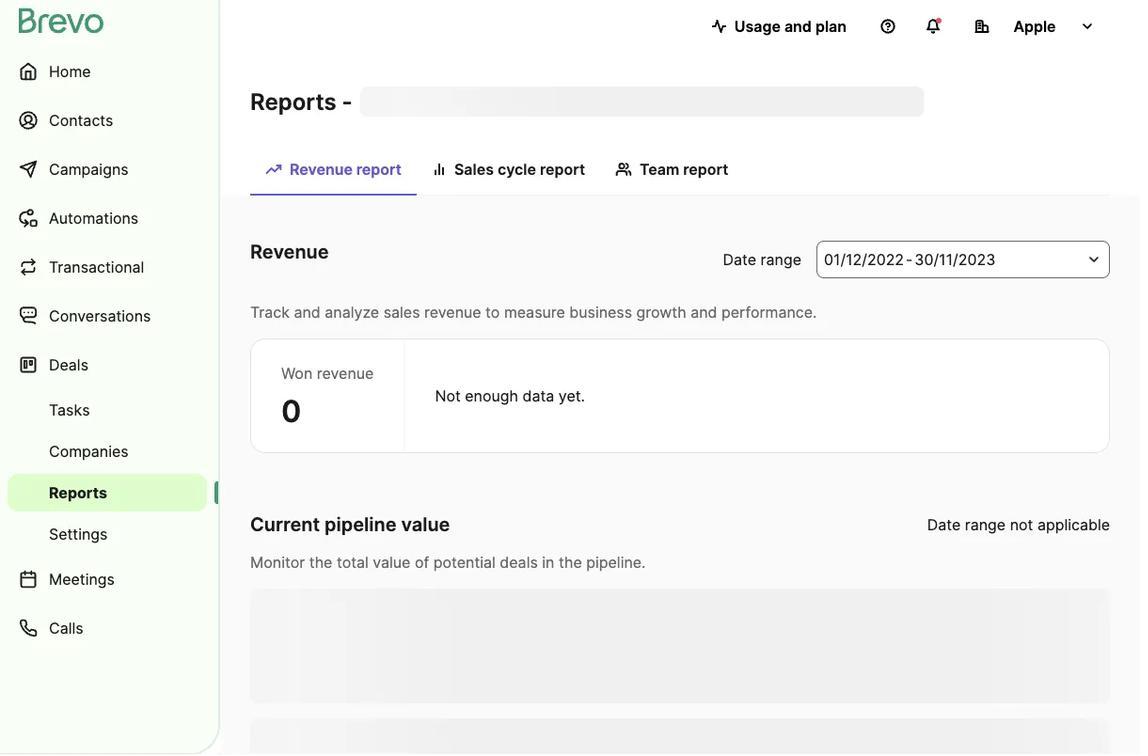 Task type: locate. For each thing, give the bounding box(es) containing it.
revenue
[[424, 303, 481, 321], [317, 364, 374, 382]]

2 horizontal spatial report
[[683, 160, 728, 178]]

yet.
[[559, 387, 585, 405]]

1 horizontal spatial revenue
[[424, 303, 481, 321]]

usage and plan
[[734, 17, 847, 35]]

0 vertical spatial -
[[342, 87, 352, 115]]

range for date range not applicable
[[965, 515, 1006, 534]]

track
[[250, 303, 290, 321]]

1 horizontal spatial and
[[691, 303, 717, 321]]

0 vertical spatial revenue
[[290, 160, 353, 178]]

1 vertical spatial date
[[927, 515, 961, 534]]

0 horizontal spatial -
[[342, 87, 352, 115]]

0 horizontal spatial range
[[761, 250, 801, 269]]

revenue up track
[[250, 240, 329, 263]]

sales
[[454, 160, 494, 178]]

revenue left to
[[424, 303, 481, 321]]

cycle
[[498, 160, 536, 178]]

1 horizontal spatial date
[[927, 515, 961, 534]]

- up revenue report
[[342, 87, 352, 115]]

reports up revenue report link
[[250, 87, 336, 115]]

monitor
[[250, 553, 305, 571]]

report inside revenue report link
[[356, 160, 402, 178]]

settings link
[[8, 515, 207, 553]]

report for team report
[[683, 160, 728, 178]]

-
[[342, 87, 352, 115], [906, 250, 913, 269]]

date range not applicable
[[927, 515, 1110, 534]]

companies
[[49, 442, 129, 460]]

0 horizontal spatial report
[[356, 160, 402, 178]]

contacts link
[[8, 98, 207, 143]]

1 horizontal spatial reports
[[250, 87, 336, 115]]

reports for reports
[[49, 484, 107, 502]]

transactional
[[49, 258, 144, 276]]

apple button
[[959, 8, 1110, 45]]

meetings link
[[8, 557, 207, 602]]

the
[[309, 553, 332, 571], [559, 553, 582, 571]]

date up performance.
[[723, 250, 756, 269]]

home
[[49, 62, 91, 80]]

revenue down reports -
[[290, 160, 353, 178]]

0 horizontal spatial and
[[294, 303, 321, 321]]

and left "plan"
[[784, 17, 812, 35]]

30/11/2023
[[915, 250, 996, 269]]

revenue report link
[[250, 151, 417, 196]]

date left not
[[927, 515, 961, 534]]

1 horizontal spatial range
[[965, 515, 1006, 534]]

1 vertical spatial range
[[965, 515, 1006, 534]]

revenue report
[[290, 160, 402, 178]]

1 report from the left
[[356, 160, 402, 178]]

0 horizontal spatial revenue
[[317, 364, 374, 382]]

to
[[485, 303, 500, 321]]

automations link
[[8, 196, 207, 241]]

0 horizontal spatial date
[[723, 250, 756, 269]]

report inside team report link
[[683, 160, 728, 178]]

current
[[250, 513, 320, 536]]

revenue right won on the left
[[317, 364, 374, 382]]

value left of in the left bottom of the page
[[373, 553, 411, 571]]

reports up settings
[[49, 484, 107, 502]]

1 horizontal spatial -
[[906, 250, 913, 269]]

0 vertical spatial range
[[761, 250, 801, 269]]

value
[[401, 513, 450, 536], [373, 553, 411, 571]]

not
[[1010, 515, 1033, 534]]

- for reports
[[342, 87, 352, 115]]

range up performance.
[[761, 250, 801, 269]]

and
[[784, 17, 812, 35], [294, 303, 321, 321], [691, 303, 717, 321]]

and right the growth
[[691, 303, 717, 321]]

revenue inside revenue report link
[[290, 160, 353, 178]]

1 vertical spatial reports
[[49, 484, 107, 502]]

2 the from the left
[[559, 553, 582, 571]]

revenue for revenue
[[250, 240, 329, 263]]

3 report from the left
[[683, 160, 728, 178]]

range
[[761, 250, 801, 269], [965, 515, 1006, 534]]

date
[[723, 250, 756, 269], [927, 515, 961, 534]]

1 horizontal spatial report
[[540, 160, 585, 178]]

0 horizontal spatial reports
[[49, 484, 107, 502]]

- right 01/12/2022
[[906, 250, 913, 269]]

reports link
[[8, 474, 207, 512]]

1 horizontal spatial the
[[559, 553, 582, 571]]

report
[[356, 160, 402, 178], [540, 160, 585, 178], [683, 160, 728, 178]]

report for revenue report
[[356, 160, 402, 178]]

tasks link
[[8, 391, 207, 429]]

measure
[[504, 303, 565, 321]]

1 vertical spatial revenue
[[250, 240, 329, 263]]

tab list containing revenue report
[[250, 151, 1110, 196]]

deals link
[[8, 342, 207, 388]]

01/12/2022
[[824, 250, 904, 269]]

date for date range not applicable
[[927, 515, 961, 534]]

value up of in the left bottom of the page
[[401, 513, 450, 536]]

plan
[[815, 17, 847, 35]]

0 vertical spatial date
[[723, 250, 756, 269]]

performance.
[[722, 303, 817, 321]]

date for date range
[[723, 250, 756, 269]]

calls link
[[8, 606, 207, 651]]

revenue for revenue report
[[290, 160, 353, 178]]

and for track
[[294, 303, 321, 321]]

not
[[435, 387, 461, 405]]

2 report from the left
[[540, 160, 585, 178]]

0
[[281, 393, 301, 429]]

team
[[640, 160, 680, 178]]

companies link
[[8, 433, 207, 470]]

reports
[[250, 87, 336, 115], [49, 484, 107, 502]]

0 horizontal spatial the
[[309, 553, 332, 571]]

won
[[281, 364, 313, 382]]

2 horizontal spatial and
[[784, 17, 812, 35]]

settings
[[49, 525, 108, 543]]

analyze
[[325, 303, 379, 321]]

and right track
[[294, 303, 321, 321]]

range left not
[[965, 515, 1006, 534]]

revenue
[[290, 160, 353, 178], [250, 240, 329, 263]]

calls
[[49, 619, 83, 637]]

the right in
[[559, 553, 582, 571]]

transactional link
[[8, 245, 207, 290]]

and inside button
[[784, 17, 812, 35]]

the left total
[[309, 553, 332, 571]]

tab list
[[250, 151, 1110, 196]]

1 vertical spatial -
[[906, 250, 913, 269]]

0 vertical spatial reports
[[250, 87, 336, 115]]

usage and plan button
[[697, 8, 862, 45]]



Task type: describe. For each thing, give the bounding box(es) containing it.
tasks
[[49, 401, 90, 419]]

business
[[569, 303, 632, 321]]

team report
[[640, 160, 728, 178]]

sales cycle report link
[[417, 151, 600, 194]]

monitor the total value of potential deals in the  pipeline.
[[250, 553, 646, 571]]

won revenue
[[281, 364, 374, 382]]

0 vertical spatial revenue
[[424, 303, 481, 321]]

not enough data yet.
[[435, 387, 585, 405]]

reports -
[[250, 87, 352, 115]]

growth
[[636, 303, 686, 321]]

data
[[523, 387, 554, 405]]

sales cycle report
[[454, 160, 585, 178]]

in
[[542, 553, 554, 571]]

report inside sales cycle report link
[[540, 160, 585, 178]]

campaigns link
[[8, 147, 207, 192]]

meetings
[[49, 570, 115, 588]]

0 vertical spatial value
[[401, 513, 450, 536]]

team report link
[[600, 151, 744, 194]]

deals
[[49, 356, 88, 374]]

potential
[[433, 553, 496, 571]]

1 the from the left
[[309, 553, 332, 571]]

automations
[[49, 209, 138, 227]]

contacts
[[49, 111, 113, 129]]

and for usage
[[784, 17, 812, 35]]

home link
[[8, 49, 207, 94]]

enough
[[465, 387, 518, 405]]

range for date range
[[761, 250, 801, 269]]

applicable
[[1037, 515, 1110, 534]]

current pipeline value
[[250, 513, 450, 536]]

1 vertical spatial value
[[373, 553, 411, 571]]

campaigns
[[49, 160, 129, 178]]

conversations
[[49, 307, 151, 325]]

conversations link
[[8, 293, 207, 339]]

deals
[[500, 553, 538, 571]]

- for 01/12/2022
[[906, 250, 913, 269]]

date range
[[723, 250, 801, 269]]

apple
[[1013, 17, 1056, 35]]

pipeline.
[[586, 553, 646, 571]]

01/12/2022 - 30/11/2023
[[824, 250, 996, 269]]

pipeline
[[325, 513, 397, 536]]

of
[[415, 553, 429, 571]]

track and analyze sales revenue to measure business growth and performance.
[[250, 303, 817, 321]]

usage
[[734, 17, 781, 35]]

sales
[[383, 303, 420, 321]]

total
[[337, 553, 369, 571]]

reports for reports -
[[250, 87, 336, 115]]

1 vertical spatial revenue
[[317, 364, 374, 382]]



Task type: vqa. For each thing, say whether or not it's contained in the screenshot.
CONVERSATIONS
yes



